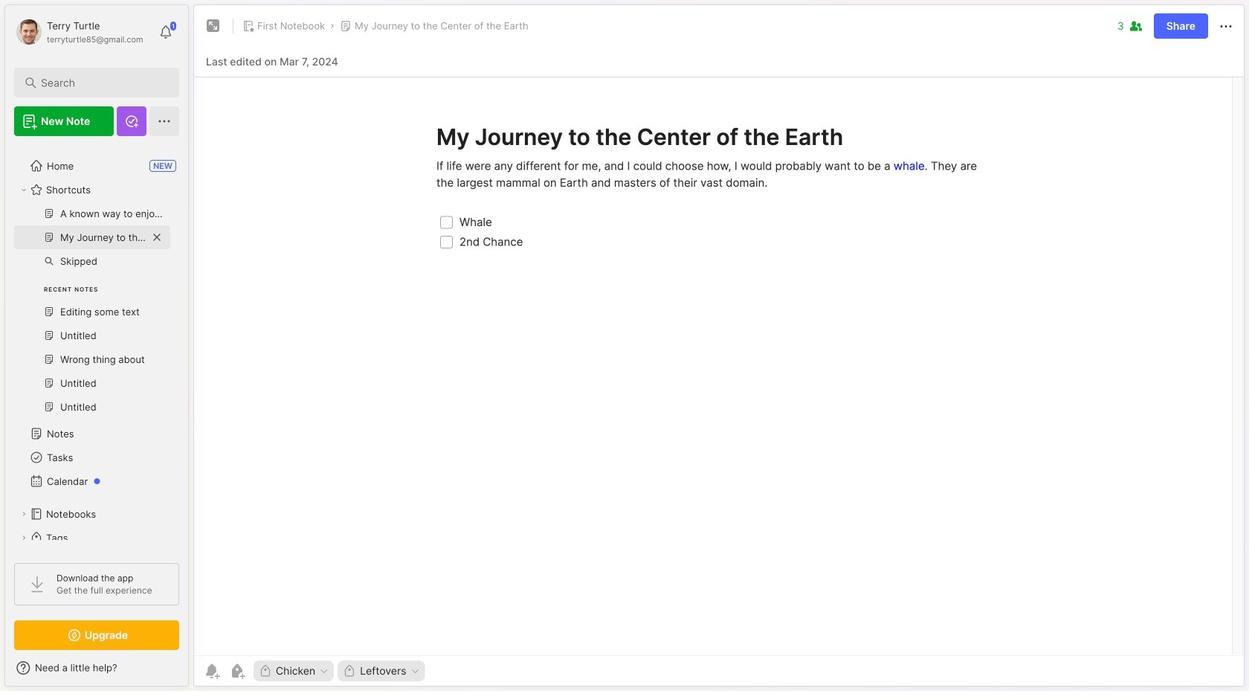 Task type: vqa. For each thing, say whether or not it's contained in the screenshot.
the More actions field inside Note Window element
no



Task type: describe. For each thing, give the bounding box(es) containing it.
More actions field
[[1218, 17, 1236, 35]]

add a reminder image
[[203, 662, 221, 680]]

expand note image
[[205, 17, 222, 35]]

expand notebooks image
[[19, 510, 28, 518]]

none search field inside main element
[[41, 74, 160, 91]]

note window element
[[193, 4, 1245, 690]]

tree inside main element
[[5, 145, 188, 606]]

Chicken Tag actions field
[[316, 666, 330, 676]]

group inside tree
[[14, 202, 170, 428]]



Task type: locate. For each thing, give the bounding box(es) containing it.
group
[[14, 202, 170, 428]]

expand tags image
[[19, 533, 28, 542]]

Note Editor text field
[[194, 77, 1244, 655]]

WHAT'S NEW field
[[5, 656, 188, 680]]

click to collapse image
[[188, 663, 199, 681]]

None search field
[[41, 74, 160, 91]]

tree
[[5, 145, 188, 606]]

Account field
[[14, 17, 143, 47]]

add tag image
[[228, 662, 246, 680]]

main element
[[0, 0, 193, 691]]

Leftovers Tag actions field
[[407, 666, 421, 676]]

Search text field
[[41, 76, 160, 90]]

more actions image
[[1218, 18, 1236, 35]]



